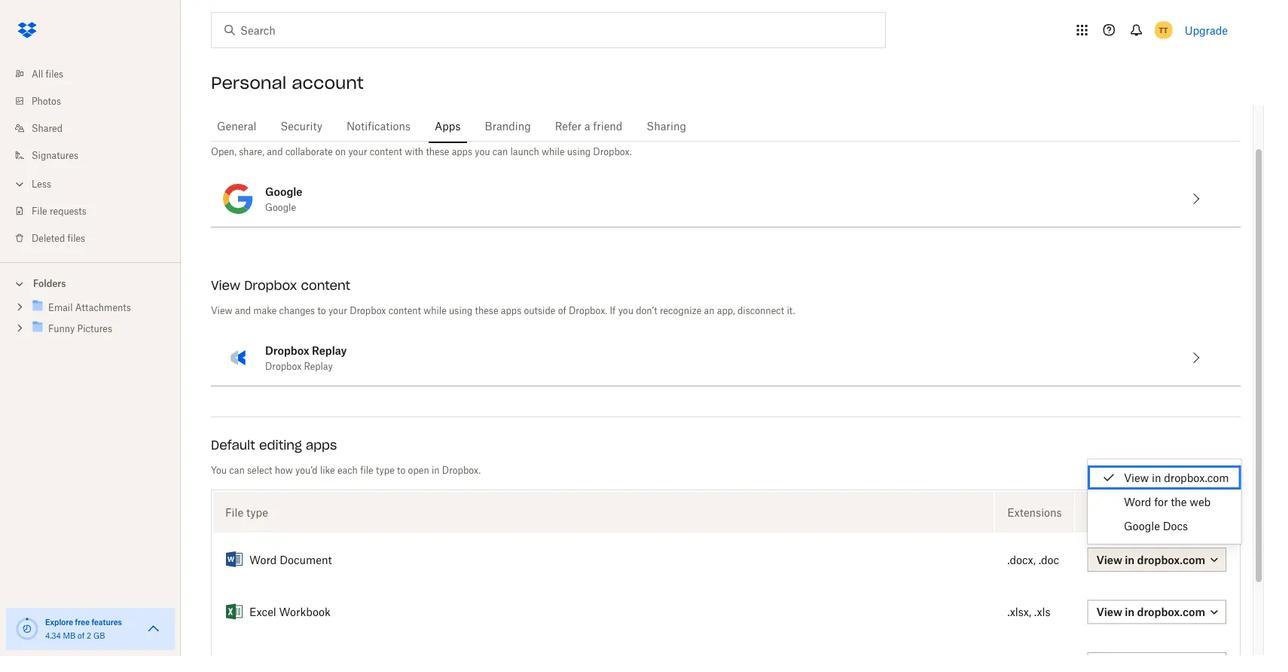 Task type: locate. For each thing, give the bounding box(es) containing it.
file inside list
[[32, 205, 47, 217]]

1 vertical spatial dropbox.com
[[1138, 553, 1206, 566]]

with down notifications
[[405, 145, 424, 157]]

dropbox. right the open
[[442, 464, 481, 476]]

view in dropbox.com down google docs
[[1097, 553, 1206, 566]]

1 vertical spatial file
[[225, 506, 244, 519]]

word left for
[[1125, 496, 1152, 508]]

and left make
[[235, 305, 251, 316]]

file
[[32, 205, 47, 217], [225, 506, 244, 519]]

.xlsx, .xls
[[1008, 605, 1051, 618]]

word
[[1125, 496, 1152, 508], [249, 553, 277, 566]]

1 vertical spatial can
[[229, 464, 245, 476]]

1 horizontal spatial while
[[542, 145, 565, 157]]

0 horizontal spatial to
[[318, 305, 326, 316]]

1 vertical spatial view in dropbox.com
[[1097, 553, 1206, 566]]

requests
[[50, 205, 87, 217]]

your for dropbox
[[349, 145, 367, 157]]

with
[[405, 145, 424, 157], [1118, 506, 1140, 519]]

can
[[493, 145, 508, 157], [229, 464, 245, 476]]

view in dropbox.com
[[1125, 471, 1230, 484], [1097, 553, 1206, 566]]

2
[[87, 631, 91, 641]]

2 horizontal spatial in
[[1153, 471, 1162, 484]]

0 horizontal spatial you
[[475, 145, 490, 157]]

1 horizontal spatial your
[[349, 145, 367, 157]]

personal
[[211, 72, 287, 93]]

tab list containing general
[[211, 106, 1241, 144]]

1 template stateless image from the top
[[225, 551, 243, 569]]

0 vertical spatial file
[[32, 205, 47, 217]]

sharing
[[647, 119, 687, 132]]

group
[[0, 294, 181, 351]]

0 horizontal spatial files
[[46, 68, 63, 80]]

in right the open
[[432, 464, 440, 476]]

1 vertical spatial while
[[424, 305, 447, 316]]

signatures link
[[12, 142, 181, 169]]

view inside radio item
[[1125, 471, 1150, 484]]

google
[[265, 185, 303, 197], [265, 201, 296, 213], [1125, 520, 1161, 533]]

in up for
[[1153, 471, 1162, 484]]

1 horizontal spatial these
[[475, 305, 499, 316]]

1 horizontal spatial files
[[68, 233, 85, 244]]

template stateless image down file type
[[225, 551, 243, 569]]

.xlsx,
[[1008, 605, 1032, 618]]

your right on
[[349, 145, 367, 157]]

like
[[320, 464, 335, 476]]

tab list
[[211, 106, 1241, 144]]

editing
[[259, 437, 302, 453]]

1 horizontal spatial type
[[376, 464, 395, 476]]

0 vertical spatial and
[[267, 145, 283, 157]]

dropbox.com up web
[[1165, 471, 1230, 484]]

type right file
[[376, 464, 395, 476]]

1 vertical spatial using
[[449, 305, 473, 316]]

using
[[567, 145, 591, 157], [449, 305, 473, 316]]

default editing apps
[[211, 437, 337, 453]]

general tab
[[211, 108, 263, 144]]

to right changes
[[318, 305, 326, 316]]

file down less
[[32, 205, 47, 217]]

with right open
[[1118, 506, 1140, 519]]

2 vertical spatial apps
[[306, 437, 337, 453]]

all
[[32, 68, 43, 80]]

template stateless image
[[225, 551, 243, 569], [225, 603, 243, 621]]

1 vertical spatial to
[[397, 464, 406, 476]]

explore
[[45, 618, 73, 627]]

launch
[[211, 118, 258, 134]]

1 vertical spatial with
[[1118, 506, 1140, 519]]

1 vertical spatial template stateless image
[[225, 603, 243, 621]]

1 horizontal spatial in
[[1126, 553, 1135, 566]]

type down select on the bottom of the page
[[246, 506, 268, 519]]

0 horizontal spatial type
[[246, 506, 268, 519]]

0 horizontal spatial using
[[449, 305, 473, 316]]

list
[[0, 51, 181, 262]]

0 horizontal spatial file
[[32, 205, 47, 217]]

view
[[211, 277, 241, 293], [211, 305, 233, 316], [1125, 471, 1150, 484], [1097, 553, 1123, 566]]

can left launch
[[493, 145, 508, 157]]

these down the apps tab
[[426, 145, 450, 157]]

you down branding
[[475, 145, 490, 157]]

0 vertical spatial these
[[426, 145, 450, 157]]

0 vertical spatial view in dropbox.com
[[1125, 471, 1230, 484]]

your right changes
[[329, 305, 347, 316]]

template stateless image for excel workbook
[[225, 603, 243, 621]]

1 vertical spatial word
[[249, 553, 277, 566]]

1 vertical spatial files
[[68, 233, 85, 244]]

of left "2"
[[78, 631, 85, 641]]

0 vertical spatial your
[[349, 145, 367, 157]]

0 vertical spatial template stateless image
[[225, 551, 243, 569]]

dropbox. down friend
[[593, 145, 632, 157]]

deleted files link
[[12, 225, 181, 252]]

from
[[262, 118, 292, 134]]

word left document
[[249, 553, 277, 566]]

2 template stateless image from the top
[[225, 603, 243, 621]]

0 horizontal spatial apps
[[306, 437, 337, 453]]

apps left the outside
[[501, 305, 522, 316]]

and right "share,"
[[267, 145, 283, 157]]

in down google docs
[[1126, 553, 1135, 566]]

1 horizontal spatial using
[[567, 145, 591, 157]]

word document
[[249, 553, 332, 566]]

photos
[[32, 95, 61, 107]]

0 vertical spatial dropbox.com
[[1165, 471, 1230, 484]]

apps up like
[[306, 437, 337, 453]]

these
[[426, 145, 450, 157], [475, 305, 499, 316]]

refer a friend
[[555, 119, 623, 132]]

in inside dropdown button
[[1126, 553, 1135, 566]]

0 horizontal spatial word
[[249, 553, 277, 566]]

files right all on the left top of page
[[46, 68, 63, 80]]

dropbox. left if
[[569, 305, 608, 316]]

in inside radio item
[[1153, 471, 1162, 484]]

1 horizontal spatial word
[[1125, 496, 1152, 508]]

a
[[585, 119, 591, 132]]

dropbox.com down docs
[[1138, 553, 1206, 566]]

0 horizontal spatial and
[[235, 305, 251, 316]]

1 horizontal spatial file
[[225, 506, 244, 519]]

0 vertical spatial of
[[558, 305, 567, 316]]

0 vertical spatial google
[[265, 185, 303, 197]]

and
[[267, 145, 283, 157], [235, 305, 251, 316]]

you can select how you'd like each file type to open in dropbox.
[[211, 464, 481, 476]]

all files link
[[12, 60, 181, 87]]

0 vertical spatial files
[[46, 68, 63, 80]]

your
[[349, 145, 367, 157], [329, 305, 347, 316]]

account
[[292, 72, 364, 93]]

1 vertical spatial your
[[329, 305, 347, 316]]

0 vertical spatial word
[[1125, 496, 1152, 508]]

to
[[318, 305, 326, 316], [397, 464, 406, 476]]

2 vertical spatial content
[[389, 305, 421, 316]]

1 vertical spatial type
[[246, 506, 268, 519]]

less image
[[12, 177, 27, 192]]

files for deleted files
[[68, 233, 85, 244]]

0 horizontal spatial with
[[405, 145, 424, 157]]

1 vertical spatial of
[[78, 631, 85, 641]]

open, share, and collaborate on your content with these apps you can launch while using dropbox.
[[211, 145, 632, 157]]

to left the open
[[397, 464, 406, 476]]

you right if
[[619, 305, 634, 316]]

apps down the apps tab
[[452, 145, 473, 157]]

all files
[[32, 68, 63, 80]]

signatures
[[32, 150, 78, 161]]

files for all files
[[46, 68, 63, 80]]

1 horizontal spatial of
[[558, 305, 567, 316]]

an
[[704, 305, 715, 316]]

you
[[475, 145, 490, 157], [619, 305, 634, 316]]

launch from dropbox
[[211, 118, 348, 134]]

apps
[[435, 119, 461, 132]]

dropbox image
[[12, 15, 42, 45]]

can right you
[[229, 464, 245, 476]]

1 horizontal spatial and
[[267, 145, 283, 157]]

replay
[[312, 344, 347, 357], [304, 360, 333, 372]]

of inside explore free features 4.34 mb of 2 gb
[[78, 631, 85, 641]]

changes
[[279, 305, 315, 316]]

google for google google
[[265, 185, 303, 197]]

0 horizontal spatial of
[[78, 631, 85, 641]]

of
[[558, 305, 567, 316], [78, 631, 85, 641]]

don't
[[636, 305, 658, 316]]

launch
[[511, 145, 539, 157]]

0 horizontal spatial while
[[424, 305, 447, 316]]

0 vertical spatial apps
[[452, 145, 473, 157]]

shared
[[32, 122, 63, 134]]

content
[[370, 145, 402, 157], [301, 277, 350, 293], [389, 305, 421, 316]]

1 vertical spatial you
[[619, 305, 634, 316]]

dropbox
[[295, 118, 348, 134], [244, 277, 297, 293], [350, 305, 386, 316], [265, 344, 309, 357], [265, 360, 302, 372]]

0 horizontal spatial your
[[329, 305, 347, 316]]

1 horizontal spatial you
[[619, 305, 634, 316]]

open
[[408, 464, 429, 476]]

2 horizontal spatial apps
[[501, 305, 522, 316]]

files right deleted
[[68, 233, 85, 244]]

word for word for the web
[[1125, 496, 1152, 508]]

these left the outside
[[475, 305, 499, 316]]

type
[[376, 464, 395, 476], [246, 506, 268, 519]]

file down you
[[225, 506, 244, 519]]

features
[[92, 618, 122, 627]]

of right the outside
[[558, 305, 567, 316]]

view in dropbox.com inside radio item
[[1125, 471, 1230, 484]]

notifications tab
[[341, 108, 417, 144]]

view in dropbox.com up the the
[[1125, 471, 1230, 484]]

1 vertical spatial google
[[265, 201, 296, 213]]

apps
[[452, 145, 473, 157], [501, 305, 522, 316], [306, 437, 337, 453]]

document
[[280, 553, 332, 566]]

excel workbook
[[249, 605, 331, 618]]

.doc
[[1039, 553, 1060, 566]]

upgrade
[[1185, 24, 1229, 37]]

dropbox.com
[[1165, 471, 1230, 484], [1138, 553, 1206, 566]]

template stateless image left excel
[[225, 603, 243, 621]]

free
[[75, 618, 90, 627]]

2 vertical spatial google
[[1125, 520, 1161, 533]]

file requests link
[[12, 197, 181, 225]]

in
[[432, 464, 440, 476], [1153, 471, 1162, 484], [1126, 553, 1135, 566]]

4.34
[[45, 631, 61, 641]]

1 vertical spatial apps
[[501, 305, 522, 316]]

view in dropbox.com button
[[1088, 547, 1227, 572]]

1 horizontal spatial with
[[1118, 506, 1140, 519]]

0 horizontal spatial these
[[426, 145, 450, 157]]

files
[[46, 68, 63, 80], [68, 233, 85, 244]]

google docs
[[1125, 520, 1189, 533]]

workbook
[[279, 605, 331, 618]]

1 horizontal spatial can
[[493, 145, 508, 157]]

word for word document
[[249, 553, 277, 566]]



Task type: describe. For each thing, give the bounding box(es) containing it.
mb
[[63, 631, 76, 641]]

1 vertical spatial dropbox.
[[569, 305, 608, 316]]

upgrade link
[[1185, 24, 1229, 37]]

on
[[335, 145, 346, 157]]

branding
[[485, 119, 531, 132]]

google inside google google
[[265, 201, 296, 213]]

less
[[32, 178, 51, 190]]

explore free features 4.34 mb of 2 gb
[[45, 618, 122, 641]]

outside
[[524, 305, 556, 316]]

web
[[1190, 496, 1211, 508]]

view dropbox content
[[211, 277, 350, 293]]

dropbox.com inside view in dropbox.com radio item
[[1165, 471, 1230, 484]]

shared link
[[12, 115, 181, 142]]

app,
[[717, 305, 735, 316]]

0 vertical spatial type
[[376, 464, 395, 476]]

recognize
[[660, 305, 702, 316]]

0 vertical spatial content
[[370, 145, 402, 157]]

view in dropbox.com inside dropdown button
[[1097, 553, 1206, 566]]

make
[[253, 305, 277, 316]]

.docx, .doc
[[1008, 553, 1060, 566]]

disconnect
[[738, 305, 785, 316]]

each
[[338, 464, 358, 476]]

the
[[1172, 496, 1188, 508]]

select
[[247, 464, 272, 476]]

.xls
[[1035, 605, 1051, 618]]

security tab
[[275, 108, 329, 144]]

dropbox.com inside the view in dropbox.com dropdown button
[[1138, 553, 1206, 566]]

0 vertical spatial dropbox.
[[593, 145, 632, 157]]

view inside dropdown button
[[1097, 553, 1123, 566]]

photos link
[[12, 87, 181, 115]]

notifications
[[347, 119, 411, 132]]

file
[[360, 464, 374, 476]]

file type
[[225, 506, 268, 519]]

0 vertical spatial you
[[475, 145, 490, 157]]

general
[[217, 119, 257, 132]]

dropbox replay dropbox replay
[[265, 344, 347, 372]]

0 vertical spatial with
[[405, 145, 424, 157]]

1 vertical spatial replay
[[304, 360, 333, 372]]

folders
[[33, 278, 66, 289]]

gb
[[93, 631, 105, 641]]

1 vertical spatial content
[[301, 277, 350, 293]]

deleted
[[32, 233, 65, 244]]

0 vertical spatial while
[[542, 145, 565, 157]]

1 vertical spatial and
[[235, 305, 251, 316]]

security
[[281, 119, 323, 132]]

word for the web
[[1125, 496, 1211, 508]]

template stateless image for word document
[[225, 551, 243, 569]]

quota usage element
[[15, 617, 39, 641]]

1 horizontal spatial apps
[[452, 145, 473, 157]]

sharing tab
[[641, 108, 693, 144]]

folders button
[[0, 272, 181, 294]]

0 vertical spatial replay
[[312, 344, 347, 357]]

file requests
[[32, 205, 87, 217]]

you
[[211, 464, 227, 476]]

open
[[1088, 506, 1116, 519]]

excel
[[249, 605, 276, 618]]

0 vertical spatial can
[[493, 145, 508, 157]]

if
[[610, 305, 616, 316]]

refer
[[555, 119, 582, 132]]

personal account
[[211, 72, 364, 93]]

google google
[[265, 185, 303, 213]]

branding tab
[[479, 108, 537, 144]]

file for file requests
[[32, 205, 47, 217]]

default
[[211, 437, 255, 453]]

docs
[[1164, 520, 1189, 533]]

collaborate
[[285, 145, 333, 157]]

list containing all files
[[0, 51, 181, 262]]

open,
[[211, 145, 237, 157]]

how
[[275, 464, 293, 476]]

1 horizontal spatial to
[[397, 464, 406, 476]]

0 horizontal spatial in
[[432, 464, 440, 476]]

view in dropbox.com radio item
[[1088, 466, 1242, 490]]

for
[[1155, 496, 1169, 508]]

0 vertical spatial to
[[318, 305, 326, 316]]

refer a friend tab
[[549, 108, 629, 144]]

extensions
[[1008, 506, 1062, 519]]

it.
[[787, 305, 796, 316]]

share,
[[239, 145, 265, 157]]

1 vertical spatial these
[[475, 305, 499, 316]]

0 horizontal spatial can
[[229, 464, 245, 476]]

google for google docs
[[1125, 520, 1161, 533]]

2 vertical spatial dropbox.
[[442, 464, 481, 476]]

file for file type
[[225, 506, 244, 519]]

view and make changes to your dropbox content while using these apps outside of dropbox. if you don't recognize an app, disconnect it.
[[211, 305, 796, 316]]

deleted files
[[32, 233, 85, 244]]

0 vertical spatial using
[[567, 145, 591, 157]]

apps tab
[[429, 108, 467, 144]]

your for content
[[329, 305, 347, 316]]

open with
[[1088, 506, 1140, 519]]

friend
[[593, 119, 623, 132]]

.docx,
[[1008, 553, 1036, 566]]

you'd
[[295, 464, 318, 476]]



Task type: vqa. For each thing, say whether or not it's contained in the screenshot.
the Photos link
yes



